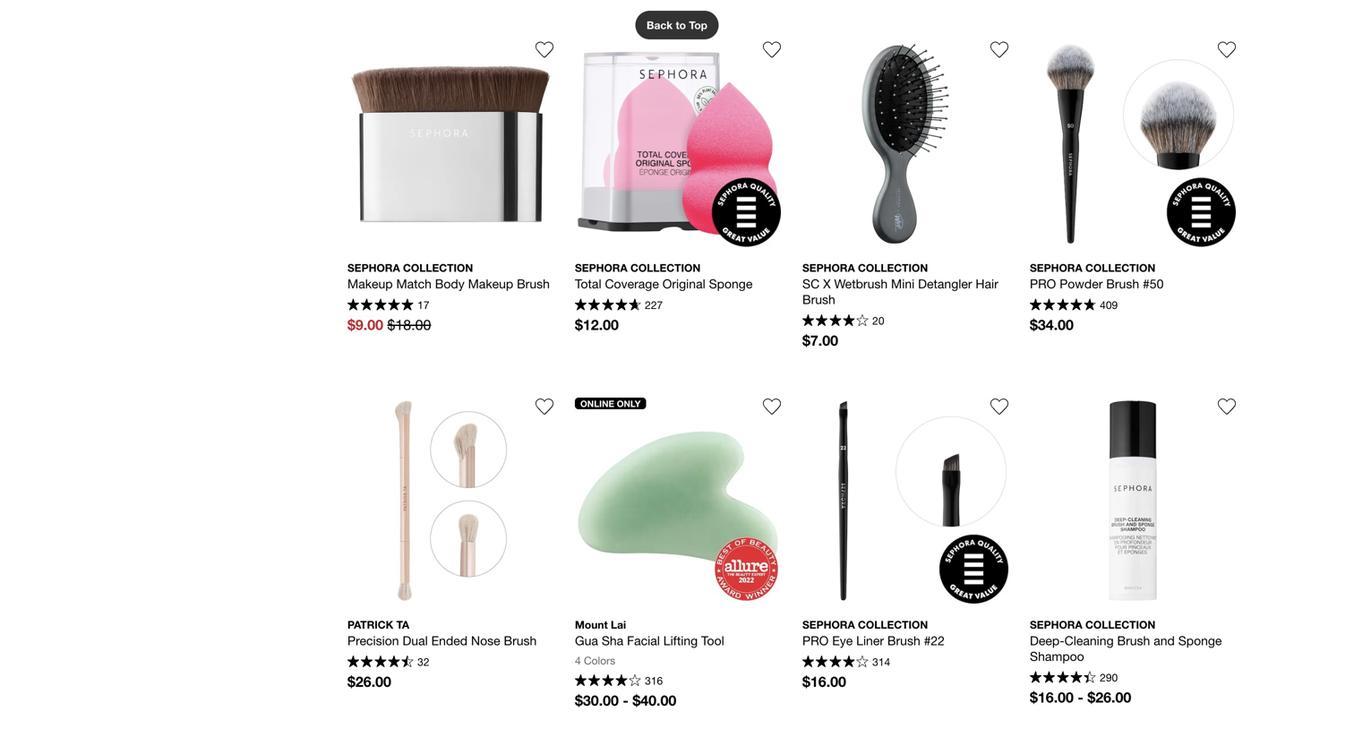 Task type: locate. For each thing, give the bounding box(es) containing it.
sponge inside sephora collection total coverage original sponge
[[709, 276, 753, 291]]

0 vertical spatial 4.5 stars element
[[575, 299, 641, 313]]

0 horizontal spatial sponge
[[709, 276, 753, 291]]

sign in to love sephora collection - pro eye liner brush #22 image
[[991, 398, 1009, 416]]

$12.00
[[575, 316, 619, 333]]

5 stars element
[[348, 299, 414, 313], [1031, 299, 1097, 313]]

17
[[418, 299, 430, 311]]

collection up liner
[[859, 619, 929, 631]]

sign in to love sephora collection - sc x wetbrush mini detangler hair brush image
[[991, 41, 1009, 59]]

brush left total
[[517, 276, 550, 291]]

290
[[1101, 672, 1119, 684]]

$34.00
[[1031, 316, 1074, 333]]

collection up the original
[[631, 261, 701, 274]]

sephora collection deep-cleaning brush and sponge shampoo
[[1031, 619, 1226, 664]]

makeup
[[348, 276, 393, 291], [468, 276, 514, 291]]

$16.00
[[803, 673, 847, 690], [1031, 689, 1074, 706]]

4 stars element
[[803, 314, 869, 329], [803, 656, 869, 670], [575, 675, 641, 689]]

1 vertical spatial sponge
[[1179, 633, 1223, 648]]

sephora for $7.00
[[803, 261, 856, 274]]

pro inside sephora collection pro eye liner brush #22
[[803, 633, 829, 648]]

$26.00 down the precision
[[348, 673, 392, 690]]

patrick
[[348, 619, 394, 631]]

collection up body
[[403, 261, 473, 274]]

sephora for $12.00
[[575, 261, 628, 274]]

collection inside "sephora collection makeup match body makeup brush"
[[403, 261, 473, 274]]

$16.00 for $16.00 - $26.00
[[1031, 689, 1074, 706]]

290 reviews element
[[1101, 672, 1119, 684]]

5 stars element up $9.00 $18.00
[[348, 299, 414, 313]]

0 vertical spatial sponge
[[709, 276, 753, 291]]

$9.00
[[348, 316, 384, 333]]

1 horizontal spatial 5 stars element
[[1031, 299, 1097, 313]]

only
[[617, 398, 641, 409]]

2 vertical spatial 4.5 stars element
[[1031, 671, 1097, 686]]

mount
[[575, 619, 608, 631]]

5 stars element for pro
[[1031, 299, 1097, 313]]

sephora up deep-
[[1031, 619, 1083, 631]]

sponge right the original
[[709, 276, 753, 291]]

1 horizontal spatial sponge
[[1179, 633, 1223, 648]]

0 vertical spatial pro
[[1031, 276, 1057, 291]]

0 horizontal spatial $26.00
[[348, 673, 392, 690]]

1 horizontal spatial pro
[[1031, 276, 1057, 291]]

sephora up total
[[575, 261, 628, 274]]

4.5 stars element
[[575, 299, 641, 313], [348, 656, 414, 670], [1031, 671, 1097, 686]]

4 stars element down eye
[[803, 656, 869, 670]]

detangler
[[919, 276, 973, 291]]

2 makeup from the left
[[468, 276, 514, 291]]

4.5 stars element down 'shampoo'
[[1031, 671, 1097, 686]]

collection up cleaning
[[1086, 619, 1156, 631]]

collection for $34.00
[[1086, 261, 1156, 274]]

collection inside the "sephora collection deep-cleaning brush and sponge shampoo"
[[1086, 619, 1156, 631]]

0 horizontal spatial makeup
[[348, 276, 393, 291]]

1 vertical spatial 4 stars element
[[803, 656, 869, 670]]

$26.00 down 290 reviews element
[[1088, 689, 1132, 706]]

4.5 stars element for $16.00 - $26.00
[[1031, 671, 1097, 686]]

0 horizontal spatial 4.5 stars element
[[348, 656, 414, 670]]

sephora up powder
[[1031, 261, 1083, 274]]

makeup up $9.00
[[348, 276, 393, 291]]

pro for $34.00
[[1031, 276, 1057, 291]]

pro
[[1031, 276, 1057, 291], [803, 633, 829, 648]]

to
[[676, 19, 686, 31]]

back to top
[[647, 19, 708, 31]]

lifting
[[664, 633, 698, 648]]

314 reviews element
[[873, 656, 891, 669]]

20
[[873, 315, 885, 327]]

2 5 stars element from the left
[[1031, 299, 1097, 313]]

pro inside sephora collection pro powder brush #50
[[1031, 276, 1057, 291]]

dual
[[403, 633, 428, 648]]

sponge right and
[[1179, 633, 1223, 648]]

brush inside patrick ta precision dual ended nose brush
[[504, 633, 537, 648]]

pro left powder
[[1031, 276, 1057, 291]]

ta
[[397, 619, 410, 631]]

and
[[1154, 633, 1176, 648]]

sephora
[[348, 261, 400, 274], [575, 261, 628, 274], [803, 261, 856, 274], [1031, 261, 1083, 274], [803, 619, 856, 631], [1031, 619, 1083, 631]]

collection up #50
[[1086, 261, 1156, 274]]

brush left and
[[1118, 633, 1151, 648]]

-
[[1078, 689, 1084, 706], [623, 692, 629, 709]]

0 horizontal spatial 5 stars element
[[348, 299, 414, 313]]

sign in to love patrick ta - precision dual ended nose brush image
[[536, 398, 554, 416]]

4 stars element up "$7.00"
[[803, 314, 869, 329]]

- for $16.00
[[1078, 689, 1084, 706]]

brush
[[517, 276, 550, 291], [1107, 276, 1140, 291], [803, 292, 836, 307], [504, 633, 537, 648], [888, 633, 921, 648], [1118, 633, 1151, 648]]

1 horizontal spatial $16.00
[[1031, 689, 1074, 706]]

sign in to love sephora collection - total coverage original sponge image
[[764, 41, 781, 59]]

hair
[[976, 276, 999, 291]]

0 vertical spatial 4 stars element
[[803, 314, 869, 329]]

316
[[645, 675, 663, 687]]

1 5 stars element from the left
[[348, 299, 414, 313]]

0 horizontal spatial $16.00
[[803, 673, 847, 690]]

sephora collection pro powder brush #50
[[1031, 261, 1164, 291]]

collection inside sephora collection sc x wetbrush mini detangler hair brush
[[859, 261, 929, 274]]

collection inside sephora collection total coverage original sponge
[[631, 261, 701, 274]]

nose
[[471, 633, 501, 648]]

sephora collection - pro eye liner brush #22 image
[[803, 398, 1009, 604]]

brush down the sc
[[803, 292, 836, 307]]

sephora up eye
[[803, 619, 856, 631]]

sponge
[[709, 276, 753, 291], [1179, 633, 1223, 648]]

eye
[[833, 633, 853, 648]]

sign in to love sephora collection - deep-cleaning brush and sponge shampoo image
[[1219, 398, 1237, 416]]

sephora inside sephora collection total coverage original sponge
[[575, 261, 628, 274]]

sign in to love sephora collection - makeup match body makeup brush image
[[536, 41, 554, 59]]

sha
[[602, 633, 624, 648]]

powder
[[1060, 276, 1104, 291]]

brush up 409 reviews 'element'
[[1107, 276, 1140, 291]]

sephora inside sephora collection pro eye liner brush #22
[[803, 619, 856, 631]]

sephora collection - total coverage original sponge image
[[575, 41, 781, 247]]

$26.00
[[348, 673, 392, 690], [1088, 689, 1132, 706]]

1 horizontal spatial makeup
[[468, 276, 514, 291]]

1 vertical spatial pro
[[803, 633, 829, 648]]

collection inside sephora collection pro eye liner brush #22
[[859, 619, 929, 631]]

brush right nose
[[504, 633, 537, 648]]

makeup right body
[[468, 276, 514, 291]]

sephora inside the "sephora collection deep-cleaning brush and sponge shampoo"
[[1031, 619, 1083, 631]]

collection up mini
[[859, 261, 929, 274]]

collection
[[403, 261, 473, 274], [631, 261, 701, 274], [859, 261, 929, 274], [1086, 261, 1156, 274], [859, 619, 929, 631], [1086, 619, 1156, 631]]

pro left eye
[[803, 633, 829, 648]]

4
[[575, 654, 581, 667]]

top
[[689, 19, 708, 31]]

collection for $16.00 - $26.00
[[1086, 619, 1156, 631]]

$16.00 down eye
[[803, 673, 847, 690]]

sephora inside sephora collection pro powder brush #50
[[1031, 261, 1083, 274]]

sephora up match
[[348, 261, 400, 274]]

4 stars element up $30.00
[[575, 675, 641, 689]]

32
[[418, 656, 430, 669]]

1 horizontal spatial $26.00
[[1088, 689, 1132, 706]]

1 horizontal spatial 4.5 stars element
[[575, 299, 641, 313]]

- right $30.00
[[623, 692, 629, 709]]

409
[[1101, 299, 1119, 311]]

brush inside sephora collection pro powder brush #50
[[1107, 276, 1140, 291]]

collection inside sephora collection pro powder brush #50
[[1086, 261, 1156, 274]]

1 vertical spatial 4.5 stars element
[[348, 656, 414, 670]]

sign in to love sephora collection - pro powder brush #50 image
[[1219, 41, 1237, 59]]

$16.00 down 'shampoo'
[[1031, 689, 1074, 706]]

x
[[824, 276, 831, 291]]

coverage
[[605, 276, 659, 291]]

brush left #22 on the bottom of the page
[[888, 633, 921, 648]]

4.5 stars element down the precision
[[348, 656, 414, 670]]

$40.00
[[633, 692, 677, 709]]

liner
[[857, 633, 885, 648]]

4.5 stars element up $12.00
[[575, 299, 641, 313]]

0 horizontal spatial pro
[[803, 633, 829, 648]]

- down 'shampoo'
[[1078, 689, 1084, 706]]

2 horizontal spatial 4.5 stars element
[[1031, 671, 1097, 686]]

#50
[[1143, 276, 1164, 291]]

5 stars element up $34.00
[[1031, 299, 1097, 313]]

sephora up x on the right top
[[803, 261, 856, 274]]

deep-
[[1031, 633, 1065, 648]]

sephora inside sephora collection sc x wetbrush mini detangler hair brush
[[803, 261, 856, 274]]

brush inside "sephora collection makeup match body makeup brush"
[[517, 276, 550, 291]]

0 horizontal spatial -
[[623, 692, 629, 709]]

1 horizontal spatial -
[[1078, 689, 1084, 706]]



Task type: describe. For each thing, give the bounding box(es) containing it.
online only
[[581, 398, 641, 409]]

1 makeup from the left
[[348, 276, 393, 291]]

$30.00
[[575, 692, 619, 709]]

gua
[[575, 633, 599, 648]]

314
[[873, 656, 891, 669]]

sephora collection pro eye liner brush #22
[[803, 619, 945, 648]]

pro for $16.00
[[803, 633, 829, 648]]

brush inside sephora collection pro eye liner brush #22
[[888, 633, 921, 648]]

wetbrush
[[835, 276, 888, 291]]

32 reviews element
[[418, 656, 430, 669]]

sephora collection sc x wetbrush mini detangler hair brush
[[803, 261, 1003, 307]]

collection for $12.00
[[631, 261, 701, 274]]

collection for $16.00
[[859, 619, 929, 631]]

sponge inside the "sephora collection deep-cleaning brush and sponge shampoo"
[[1179, 633, 1223, 648]]

sephora for $34.00
[[1031, 261, 1083, 274]]

$30.00 - $40.00
[[575, 692, 677, 709]]

$7.00
[[803, 332, 839, 349]]

brush inside the "sephora collection deep-cleaning brush and sponge shampoo"
[[1118, 633, 1151, 648]]

ended
[[432, 633, 468, 648]]

sephora collection - deep-cleaning brush and sponge shampoo image
[[1031, 398, 1237, 604]]

sc
[[803, 276, 820, 291]]

mount lai - gua sha facial lifting tool image
[[575, 398, 781, 604]]

- for $30.00
[[623, 692, 629, 709]]

sephora collection total coverage original sponge
[[575, 261, 753, 291]]

brush inside sephora collection sc x wetbrush mini detangler hair brush
[[803, 292, 836, 307]]

mini
[[892, 276, 915, 291]]

match
[[397, 276, 432, 291]]

sephora for $16.00
[[803, 619, 856, 631]]

online
[[581, 398, 615, 409]]

$18.00
[[388, 317, 431, 333]]

patrick ta precision dual ended nose brush
[[348, 619, 537, 648]]

5 stars element for makeup
[[348, 299, 414, 313]]

sephora for $16.00 - $26.00
[[1031, 619, 1083, 631]]

sephora collection - makeup match body makeup brush image
[[348, 41, 554, 247]]

back to top button
[[636, 11, 719, 39]]

4.5 stars element for $12.00
[[575, 299, 641, 313]]

4 stars element for $7.00
[[803, 314, 869, 329]]

patrick ta - precision dual ended nose brush image
[[348, 398, 554, 604]]

sephora collection - sc x wetbrush mini detangler hair brush image
[[803, 41, 1009, 247]]

sign in to love mount lai - gua sha facial lifting tool image
[[764, 398, 781, 416]]

sephora collection makeup match body makeup brush
[[348, 261, 550, 291]]

17 reviews element
[[418, 299, 430, 311]]

20 reviews element
[[873, 315, 885, 327]]

lai
[[611, 619, 626, 631]]

316 reviews element
[[645, 675, 663, 687]]

4 stars element for $16.00
[[803, 656, 869, 670]]

precision
[[348, 633, 399, 648]]

mount lai gua sha facial lifting tool 4 colors
[[575, 619, 725, 667]]

cleaning
[[1065, 633, 1114, 648]]

sephora inside "sephora collection makeup match body makeup brush"
[[348, 261, 400, 274]]

back
[[647, 19, 673, 31]]

colors
[[584, 654, 616, 667]]

original
[[663, 276, 706, 291]]

4.5 stars element for $26.00
[[348, 656, 414, 670]]

227 reviews element
[[645, 299, 663, 311]]

2 vertical spatial 4 stars element
[[575, 675, 641, 689]]

total
[[575, 276, 602, 291]]

#22
[[924, 633, 945, 648]]

collection for $7.00
[[859, 261, 929, 274]]

shampoo
[[1031, 649, 1085, 664]]

409 reviews element
[[1101, 299, 1119, 311]]

facial
[[627, 633, 660, 648]]

$9.00 $18.00
[[348, 316, 431, 333]]

$16.00 - $26.00
[[1031, 689, 1132, 706]]

227
[[645, 299, 663, 311]]

sephora collection - pro powder brush #50 image
[[1031, 41, 1237, 247]]

$16.00 for $16.00
[[803, 673, 847, 690]]

tool
[[702, 633, 725, 648]]

body
[[435, 276, 465, 291]]



Task type: vqa. For each thing, say whether or not it's contained in the screenshot.
Kohl's
no



